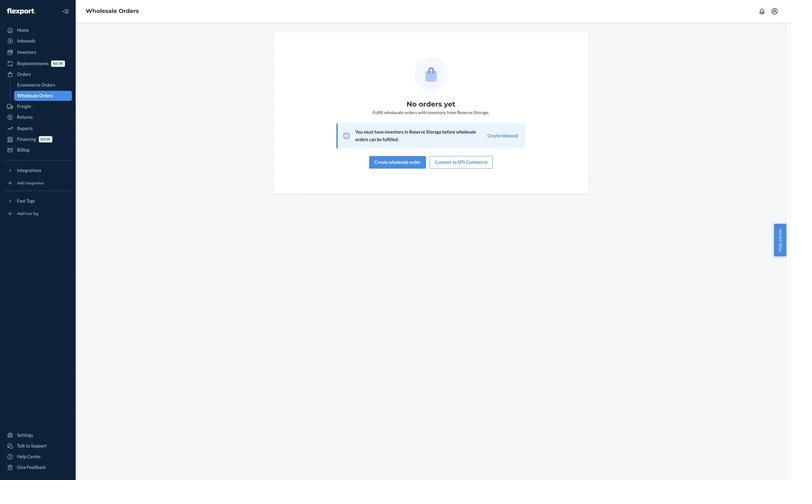 Task type: locate. For each thing, give the bounding box(es) containing it.
wholesale right fulfill
[[384, 110, 403, 115]]

in
[[405, 129, 408, 135]]

0 vertical spatial wholesale orders link
[[86, 8, 139, 15]]

talk to support button
[[4, 441, 72, 451]]

0 horizontal spatial new
[[41, 137, 50, 142]]

can
[[369, 137, 376, 142]]

0 vertical spatial create
[[487, 133, 501, 138]]

create wholesale order button
[[369, 156, 426, 169]]

1 horizontal spatial center
[[777, 229, 783, 242]]

0 vertical spatial orders
[[419, 100, 442, 108]]

wholesale inside create wholesale order button
[[389, 160, 409, 165]]

create wholesale order link
[[369, 156, 426, 169]]

wholesale right the before on the right of the page
[[456, 129, 476, 135]]

0 vertical spatial new
[[53, 61, 63, 66]]

to inside "link"
[[453, 160, 457, 165]]

orders
[[419, 100, 442, 108], [404, 110, 417, 115], [355, 137, 368, 142]]

0 horizontal spatial center
[[27, 454, 41, 459]]

empty list image
[[414, 57, 448, 92]]

0 horizontal spatial create
[[375, 160, 388, 165]]

1 vertical spatial wholesale orders
[[17, 93, 53, 98]]

feedback
[[27, 465, 46, 470]]

inventory
[[427, 110, 446, 115], [385, 129, 404, 135]]

reserve inside you must have inventory in reserve storage before wholesale orders can be fulfilled.
[[409, 129, 425, 135]]

connect to sps commerce
[[435, 160, 488, 165]]

0 vertical spatial help
[[777, 243, 783, 252]]

from
[[447, 110, 456, 115]]

add down 'fast tags'
[[17, 211, 24, 216]]

0 vertical spatial wholesale orders
[[86, 8, 139, 15]]

2 horizontal spatial orders
[[419, 100, 442, 108]]

wholesale
[[384, 110, 403, 115], [456, 129, 476, 135], [389, 160, 409, 165]]

inventory up the fulfilled.
[[385, 129, 404, 135]]

you
[[355, 129, 363, 135]]

wholesale inside you must have inventory in reserve storage before wholesale orders can be fulfilled.
[[456, 129, 476, 135]]

1 horizontal spatial reserve
[[457, 110, 473, 115]]

reserve
[[457, 110, 473, 115], [409, 129, 425, 135]]

orders down no
[[404, 110, 417, 115]]

add for add fast tag
[[17, 211, 24, 216]]

settings link
[[4, 430, 72, 440]]

1 vertical spatial orders
[[404, 110, 417, 115]]

orders inside you must have inventory in reserve storage before wholesale orders can be fulfilled.
[[355, 137, 368, 142]]

0 vertical spatial add
[[17, 181, 24, 186]]

orders link
[[4, 69, 72, 79]]

help center
[[777, 229, 783, 252], [17, 454, 41, 459]]

0 horizontal spatial inventory
[[385, 129, 404, 135]]

orders up the with
[[419, 100, 442, 108]]

2 add from the top
[[17, 211, 24, 216]]

home
[[17, 27, 29, 33]]

1 vertical spatial new
[[41, 137, 50, 142]]

give feedback
[[17, 465, 46, 470]]

no orders yet fulfill wholesale orders with inventory from reserve storage.
[[373, 100, 489, 115]]

connect
[[435, 160, 452, 165]]

orders down you
[[355, 137, 368, 142]]

fast
[[17, 198, 25, 204], [25, 211, 32, 216]]

returns link
[[4, 112, 72, 122]]

1 horizontal spatial help
[[777, 243, 783, 252]]

billing
[[17, 147, 29, 153]]

fast left tag
[[25, 211, 32, 216]]

fast left tags
[[17, 198, 25, 204]]

1 vertical spatial wholesale orders link
[[14, 91, 72, 101]]

inventory right the with
[[427, 110, 446, 115]]

1 horizontal spatial wholesale orders
[[86, 8, 139, 15]]

1 add from the top
[[17, 181, 24, 186]]

1 horizontal spatial create
[[487, 133, 501, 138]]

create
[[487, 133, 501, 138], [375, 160, 388, 165]]

commerce
[[466, 160, 488, 165]]

help center link
[[4, 452, 72, 462]]

new down the reports link
[[41, 137, 50, 142]]

to for sps
[[453, 160, 457, 165]]

0 horizontal spatial to
[[26, 443, 30, 449]]

1 horizontal spatial help center
[[777, 229, 783, 252]]

create left inbound
[[487, 133, 501, 138]]

wholesale
[[86, 8, 117, 15], [17, 93, 38, 98]]

center inside help center link
[[27, 454, 41, 459]]

1 vertical spatial wholesale
[[17, 93, 38, 98]]

0 horizontal spatial help center
[[17, 454, 41, 459]]

reserve right from
[[457, 110, 473, 115]]

to left sps
[[453, 160, 457, 165]]

with
[[418, 110, 427, 115]]

tag
[[33, 211, 38, 216]]

tags
[[26, 198, 35, 204]]

1 horizontal spatial wholesale
[[86, 8, 117, 15]]

1 vertical spatial to
[[26, 443, 30, 449]]

0 horizontal spatial wholesale orders link
[[14, 91, 72, 101]]

0 horizontal spatial wholesale
[[17, 93, 38, 98]]

0 horizontal spatial reserve
[[409, 129, 425, 135]]

freight link
[[4, 102, 72, 112]]

open notifications image
[[758, 8, 766, 15]]

reserve inside no orders yet fulfill wholesale orders with inventory from reserve storage.
[[457, 110, 473, 115]]

center
[[777, 229, 783, 242], [27, 454, 41, 459]]

settings
[[17, 433, 33, 438]]

0 vertical spatial center
[[777, 229, 783, 242]]

1 vertical spatial add
[[17, 211, 24, 216]]

to
[[453, 160, 457, 165], [26, 443, 30, 449]]

1 vertical spatial create
[[375, 160, 388, 165]]

home link
[[4, 25, 72, 35]]

1 horizontal spatial inventory
[[427, 110, 446, 115]]

1 vertical spatial reserve
[[409, 129, 425, 135]]

inventory inside you must have inventory in reserve storage before wholesale orders can be fulfilled.
[[385, 129, 404, 135]]

have
[[374, 129, 384, 135]]

connect to sps commerce link
[[430, 156, 493, 169]]

fast inside "dropdown button"
[[17, 198, 25, 204]]

add for add integration
[[17, 181, 24, 186]]

1 horizontal spatial new
[[53, 61, 63, 66]]

ecommerce orders
[[17, 82, 55, 88]]

add left integration at the left top of the page
[[17, 181, 24, 186]]

0 horizontal spatial orders
[[355, 137, 368, 142]]

wholesale orders
[[86, 8, 139, 15], [17, 93, 53, 98]]

financing
[[17, 137, 36, 142]]

new
[[53, 61, 63, 66], [41, 137, 50, 142]]

wholesale orders link
[[86, 8, 139, 15], [14, 91, 72, 101]]

0 vertical spatial reserve
[[457, 110, 473, 115]]

1 vertical spatial center
[[27, 454, 41, 459]]

1 horizontal spatial wholesale orders link
[[86, 8, 139, 15]]

reserve right in
[[409, 129, 425, 135]]

add
[[17, 181, 24, 186], [17, 211, 24, 216]]

wholesale left the order
[[389, 160, 409, 165]]

give
[[17, 465, 26, 470]]

close navigation image
[[62, 8, 69, 15]]

2 vertical spatial wholesale
[[389, 160, 409, 165]]

0 vertical spatial inventory
[[427, 110, 446, 115]]

help
[[777, 243, 783, 252], [17, 454, 26, 459]]

to right 'talk'
[[26, 443, 30, 449]]

no
[[407, 100, 417, 108]]

inbounds
[[17, 38, 35, 44]]

create down the be
[[375, 160, 388, 165]]

0 vertical spatial help center
[[777, 229, 783, 252]]

1 vertical spatial help
[[17, 454, 26, 459]]

1 vertical spatial wholesale
[[456, 129, 476, 135]]

connect to sps commerce button
[[430, 156, 493, 169]]

1 vertical spatial inventory
[[385, 129, 404, 135]]

new up orders link
[[53, 61, 63, 66]]

fulfilled.
[[383, 137, 399, 142]]

ecommerce orders link
[[14, 80, 72, 90]]

be
[[377, 137, 382, 142]]

orders
[[119, 8, 139, 15], [17, 72, 31, 77], [41, 82, 55, 88], [39, 93, 53, 98]]

0 vertical spatial wholesale
[[384, 110, 403, 115]]

2 vertical spatial orders
[[355, 137, 368, 142]]

0 vertical spatial fast
[[17, 198, 25, 204]]

0 vertical spatial to
[[453, 160, 457, 165]]

new for replenishments
[[53, 61, 63, 66]]

1 horizontal spatial to
[[453, 160, 457, 165]]



Task type: vqa. For each thing, say whether or not it's contained in the screenshot.
the Center in HELP CENTER button
no



Task type: describe. For each thing, give the bounding box(es) containing it.
give feedback button
[[4, 463, 72, 473]]

to for support
[[26, 443, 30, 449]]

before
[[442, 129, 455, 135]]

support
[[31, 443, 47, 449]]

inbound
[[502, 133, 518, 138]]

help inside button
[[777, 243, 783, 252]]

yet
[[444, 100, 455, 108]]

you must have inventory in reserve storage before wholesale orders can be fulfilled.
[[355, 129, 476, 142]]

create for create inbound
[[487, 133, 501, 138]]

0 vertical spatial wholesale
[[86, 8, 117, 15]]

reports link
[[4, 124, 72, 134]]

fulfill
[[373, 110, 383, 115]]

flexport logo image
[[7, 8, 35, 14]]

storage.
[[474, 110, 489, 115]]

1 vertical spatial help center
[[17, 454, 41, 459]]

returns
[[17, 114, 33, 120]]

1 vertical spatial fast
[[25, 211, 32, 216]]

must
[[364, 129, 374, 135]]

add fast tag
[[17, 211, 38, 216]]

integrations button
[[4, 166, 72, 176]]

ecommerce
[[17, 82, 40, 88]]

add integration link
[[4, 178, 72, 188]]

fast tags button
[[4, 196, 72, 206]]

help center inside button
[[777, 229, 783, 252]]

open account menu image
[[771, 8, 778, 15]]

center inside help center button
[[777, 229, 783, 242]]

create inbound
[[487, 133, 518, 138]]

freight
[[17, 104, 31, 109]]

talk
[[17, 443, 25, 449]]

inventory inside no orders yet fulfill wholesale orders with inventory from reserve storage.
[[427, 110, 446, 115]]

replenishments
[[17, 61, 49, 66]]

inventory
[[17, 50, 36, 55]]

wholesale inside no orders yet fulfill wholesale orders with inventory from reserve storage.
[[384, 110, 403, 115]]

create for create wholesale order
[[375, 160, 388, 165]]

create inbound button
[[487, 133, 518, 139]]

storage
[[426, 129, 441, 135]]

new for financing
[[41, 137, 50, 142]]

add fast tag link
[[4, 209, 72, 219]]

0 horizontal spatial wholesale orders
[[17, 93, 53, 98]]

inventory link
[[4, 47, 72, 57]]

integrations
[[17, 168, 41, 173]]

sps
[[458, 160, 465, 165]]

billing link
[[4, 145, 72, 155]]

talk to support
[[17, 443, 47, 449]]

add integration
[[17, 181, 44, 186]]

create wholesale order
[[375, 160, 421, 165]]

inbounds link
[[4, 36, 72, 46]]

integration
[[25, 181, 44, 186]]

0 horizontal spatial help
[[17, 454, 26, 459]]

order
[[410, 160, 421, 165]]

reports
[[17, 126, 33, 131]]

help center button
[[774, 224, 786, 256]]

fast tags
[[17, 198, 35, 204]]

1 horizontal spatial orders
[[404, 110, 417, 115]]



